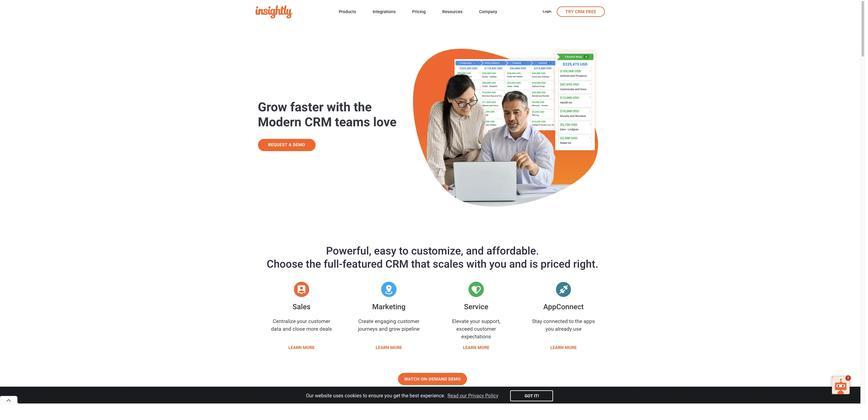 Task type: vqa. For each thing, say whether or not it's contained in the screenshot.
crm, at the right of the page
no



Task type: locate. For each thing, give the bounding box(es) containing it.
learn
[[289, 346, 302, 351], [376, 346, 389, 351], [463, 346, 477, 351], [551, 346, 564, 351]]

0 horizontal spatial to
[[363, 394, 367, 400]]

watch
[[404, 377, 420, 382]]

0 horizontal spatial your
[[297, 319, 307, 325]]

4 more from the left
[[565, 346, 577, 351]]

data
[[271, 327, 281, 333]]

1 horizontal spatial customer
[[398, 319, 420, 325]]

marketing icon 2 image
[[369, 282, 409, 298]]

more
[[303, 346, 315, 351], [390, 346, 402, 351], [478, 346, 490, 351], [565, 346, 577, 351]]

pipeline
[[402, 327, 420, 333]]

learn more link for appconnect
[[551, 346, 577, 352]]

and inside centralize your customer data and close more deals
[[283, 327, 291, 333]]

1 learn more link from the left
[[289, 346, 315, 352]]

2 more from the left
[[390, 346, 402, 351]]

learn for marketing
[[376, 346, 389, 351]]

learn down grow
[[376, 346, 389, 351]]

customer down support,
[[474, 327, 496, 333]]

service
[[464, 303, 489, 312]]

request
[[268, 143, 288, 148]]

request a demo
[[268, 143, 305, 148]]

cookies
[[345, 394, 362, 400]]

learn more link down close
[[289, 346, 315, 352]]

demo right a
[[293, 143, 305, 148]]

0 vertical spatial you
[[490, 258, 507, 271]]

featured
[[343, 258, 383, 271]]

read our privacy policy button
[[447, 392, 500, 401]]

customer up "pipeline"
[[398, 319, 420, 325]]

to left ensure
[[363, 394, 367, 400]]

0 vertical spatial demo
[[293, 143, 305, 148]]

2 horizontal spatial to
[[569, 319, 574, 325]]

4 learn more from the left
[[551, 346, 577, 351]]

try crm free button
[[557, 6, 605, 17]]

2 vertical spatial crm
[[386, 258, 409, 271]]

learn more
[[289, 346, 315, 351], [376, 346, 402, 351], [463, 346, 490, 351], [551, 346, 577, 351]]

the up the use
[[575, 319, 583, 325]]

appconnect icon 1 image
[[544, 282, 584, 298]]

crm down easy
[[386, 258, 409, 271]]

2 your from the left
[[470, 319, 480, 325]]

learn more link down expectations
[[463, 346, 490, 352]]

to inside stay connected to the apps you already use
[[569, 319, 574, 325]]

with up teams
[[327, 100, 351, 115]]

resources
[[443, 9, 463, 14]]

2 horizontal spatial customer
[[474, 327, 496, 333]]

learn more for marketing
[[376, 346, 402, 351]]

1 horizontal spatial crm
[[386, 258, 409, 271]]

teams
[[335, 115, 370, 130]]

learn more link
[[289, 346, 315, 352], [376, 346, 402, 352], [463, 346, 490, 352], [551, 346, 577, 352]]

got it! button
[[511, 391, 554, 402]]

read
[[448, 394, 459, 400]]

login link
[[543, 9, 552, 14]]

modern
[[258, 115, 302, 130]]

with inside powerful, easy to customize, and affordable. choose the full-featured crm that scales with you and is priced right.
[[467, 258, 487, 271]]

learn down already
[[551, 346, 564, 351]]

you inside powerful, easy to customize, and affordable. choose the full-featured crm that scales with you and is priced right.
[[490, 258, 507, 271]]

faster
[[290, 100, 324, 115]]

learn for sales
[[289, 346, 302, 351]]

customer inside "create engaging customer journeys and grow pipeline"
[[398, 319, 420, 325]]

0 horizontal spatial you
[[385, 394, 392, 400]]

more for service
[[478, 346, 490, 351]]

0 horizontal spatial crm
[[305, 115, 332, 130]]

priced
[[541, 258, 571, 271]]

2 learn more link from the left
[[376, 346, 402, 352]]

more down the use
[[565, 346, 577, 351]]

learn more down grow
[[376, 346, 402, 351]]

you
[[490, 258, 507, 271], [546, 327, 554, 333], [385, 394, 392, 400]]

demo
[[293, 143, 305, 148], [449, 377, 461, 382]]

3 learn more link from the left
[[463, 346, 490, 352]]

our
[[306, 394, 314, 400]]

2 horizontal spatial crm
[[575, 9, 585, 14]]

learn more down already
[[551, 346, 577, 351]]

that
[[411, 258, 430, 271]]

free
[[586, 9, 597, 14]]

grow faster with the modern crm teams love
[[258, 100, 397, 130]]

right.
[[574, 258, 599, 271]]

close
[[293, 327, 305, 333]]

grow
[[389, 327, 401, 333]]

crm inside grow faster with the modern crm teams love
[[305, 115, 332, 130]]

1 vertical spatial with
[[467, 258, 487, 271]]

elevate your support, exceed customer expectations
[[452, 319, 501, 340]]

1 vertical spatial crm
[[305, 115, 332, 130]]

0 vertical spatial with
[[327, 100, 351, 115]]

the right get on the bottom left of page
[[402, 394, 409, 400]]

grow
[[258, 100, 287, 115]]

is
[[530, 258, 538, 271]]

0 horizontal spatial with
[[327, 100, 351, 115]]

1 vertical spatial to
[[569, 319, 574, 325]]

learn more link down already
[[551, 346, 577, 352]]

2 vertical spatial you
[[385, 394, 392, 400]]

learn more down expectations
[[463, 346, 490, 351]]

crm inside button
[[575, 9, 585, 14]]

demand
[[429, 377, 447, 382]]

0 vertical spatial to
[[399, 245, 409, 258]]

1 horizontal spatial with
[[467, 258, 487, 271]]

scales
[[433, 258, 464, 271]]

and inside "create engaging customer journeys and grow pipeline"
[[379, 327, 388, 333]]

3 more from the left
[[478, 346, 490, 351]]

2 vertical spatial to
[[363, 394, 367, 400]]

you down the affordable.
[[490, 258, 507, 271]]

your up close
[[297, 319, 307, 325]]

already
[[555, 327, 572, 333]]

1 vertical spatial you
[[546, 327, 554, 333]]

exceed
[[457, 327, 473, 333]]

1 horizontal spatial you
[[490, 258, 507, 271]]

1 your from the left
[[297, 319, 307, 325]]

with
[[327, 100, 351, 115], [467, 258, 487, 271]]

1 more from the left
[[303, 346, 315, 351]]

crm right try
[[575, 9, 585, 14]]

with inside grow faster with the modern crm teams love
[[327, 100, 351, 115]]

the up teams
[[354, 100, 372, 115]]

resources link
[[443, 8, 463, 16]]

to up the use
[[569, 319, 574, 325]]

you down connected
[[546, 327, 554, 333]]

3 learn more from the left
[[463, 346, 490, 351]]

4 learn from the left
[[551, 346, 564, 351]]

and for centralize your customer data and close more deals
[[283, 327, 291, 333]]

your up exceed
[[470, 319, 480, 325]]

company link
[[479, 8, 498, 16]]

more down grow
[[390, 346, 402, 351]]

learn more link for marketing
[[376, 346, 402, 352]]

learn down close
[[289, 346, 302, 351]]

on-
[[421, 377, 429, 382]]

home banner businessman 2023 v3 image
[[412, 40, 608, 208]]

get
[[394, 394, 401, 400]]

centralize
[[273, 319, 296, 325]]

learn down expectations
[[463, 346, 477, 351]]

1 learn more from the left
[[289, 346, 315, 351]]

more for appconnect
[[565, 346, 577, 351]]

to
[[399, 245, 409, 258], [569, 319, 574, 325], [363, 394, 367, 400]]

to right easy
[[399, 245, 409, 258]]

experience.
[[421, 394, 446, 400]]

demo right demand
[[449, 377, 461, 382]]

learn more link for service
[[463, 346, 490, 352]]

more down more
[[303, 346, 315, 351]]

learn more down close
[[289, 346, 315, 351]]

try crm free link
[[557, 6, 605, 17]]

1 vertical spatial demo
[[449, 377, 461, 382]]

3 learn from the left
[[463, 346, 477, 351]]

elevate
[[452, 319, 469, 325]]

crm down faster
[[305, 115, 332, 130]]

more for marketing
[[390, 346, 402, 351]]

appconnect
[[544, 303, 584, 312]]

to for easy
[[399, 245, 409, 258]]

login
[[543, 9, 552, 13]]

1 learn from the left
[[289, 346, 302, 351]]

the left full-
[[306, 258, 321, 271]]

more down expectations
[[478, 346, 490, 351]]

1 horizontal spatial to
[[399, 245, 409, 258]]

support,
[[482, 319, 501, 325]]

to inside powerful, easy to customize, and affordable. choose the full-featured crm that scales with you and is priced right.
[[399, 245, 409, 258]]

you left get on the bottom left of page
[[385, 394, 392, 400]]

0 horizontal spatial customer
[[309, 319, 331, 325]]

learn more link down grow
[[376, 346, 402, 352]]

customer up deals at the left
[[309, 319, 331, 325]]

customer inside centralize your customer data and close more deals
[[309, 319, 331, 325]]

customer
[[309, 319, 331, 325], [398, 319, 420, 325], [474, 327, 496, 333]]

4 learn more link from the left
[[551, 346, 577, 352]]

you inside stay connected to the apps you already use
[[546, 327, 554, 333]]

0 vertical spatial crm
[[575, 9, 585, 14]]

1 horizontal spatial your
[[470, 319, 480, 325]]

2 learn from the left
[[376, 346, 389, 351]]

our
[[460, 394, 467, 400]]

learn more for sales
[[289, 346, 315, 351]]

cookieconsent dialog
[[0, 388, 861, 406]]

your inside centralize your customer data and close more deals
[[297, 319, 307, 325]]

your
[[297, 319, 307, 325], [470, 319, 480, 325]]

2 horizontal spatial you
[[546, 327, 554, 333]]

with up service icon 2
[[467, 258, 487, 271]]

products
[[339, 9, 356, 14]]

2 learn more from the left
[[376, 346, 402, 351]]

watch on-demand demo link
[[398, 374, 467, 386]]

learn for appconnect
[[551, 346, 564, 351]]

learn more link for sales
[[289, 346, 315, 352]]

your inside elevate your support, exceed customer expectations
[[470, 319, 480, 325]]



Task type: describe. For each thing, give the bounding box(es) containing it.
insightly logo link
[[256, 5, 329, 18]]

customer for marketing
[[398, 319, 420, 325]]

affordable.
[[487, 245, 539, 258]]

learn more for appconnect
[[551, 346, 577, 351]]

pricing link
[[412, 8, 426, 16]]

our website uses cookies to ensure you get the best experience. read our privacy policy
[[306, 394, 499, 400]]

to inside "cookieconsent" dialog
[[363, 394, 367, 400]]

got it!
[[525, 394, 539, 399]]

learn more for service
[[463, 346, 490, 351]]

your for sales
[[297, 319, 307, 325]]

pricing
[[412, 9, 426, 14]]

try crm free
[[566, 9, 597, 14]]

watch on-demand demo
[[404, 377, 461, 382]]

customer inside elevate your support, exceed customer expectations
[[474, 327, 496, 333]]

the inside powerful, easy to customize, and affordable. choose the full-featured crm that scales with you and is priced right.
[[306, 258, 321, 271]]

request a demo link
[[258, 139, 316, 152]]

love
[[373, 115, 397, 130]]

marketing
[[372, 303, 406, 312]]

customize,
[[411, 245, 464, 258]]

crm icon image
[[282, 282, 322, 298]]

the inside stay connected to the apps you already use
[[575, 319, 583, 325]]

create engaging customer journeys and grow pipeline
[[358, 319, 420, 333]]

sales
[[293, 303, 311, 312]]

journeys
[[358, 327, 378, 333]]

crm inside powerful, easy to customize, and affordable. choose the full-featured crm that scales with you and is priced right.
[[386, 258, 409, 271]]

got
[[525, 394, 533, 399]]

the inside grow faster with the modern crm teams love
[[354, 100, 372, 115]]

choose
[[267, 258, 303, 271]]

stay
[[532, 319, 542, 325]]

it!
[[534, 394, 539, 399]]

use
[[574, 327, 582, 333]]

expectations
[[462, 334, 491, 340]]

company
[[479, 9, 498, 14]]

products link
[[339, 8, 356, 16]]

engaging
[[375, 319, 396, 325]]

1 horizontal spatial demo
[[449, 377, 461, 382]]

0 horizontal spatial demo
[[293, 143, 305, 148]]

easy
[[374, 245, 397, 258]]

integrations
[[373, 9, 396, 14]]

create
[[359, 319, 374, 325]]

to for connected
[[569, 319, 574, 325]]

customer for sales
[[309, 319, 331, 325]]

insightly logo image
[[256, 5, 293, 18]]

deals
[[320, 327, 332, 333]]

ensure
[[369, 394, 383, 400]]

and for powerful, easy to customize, and affordable. choose the full-featured crm that scales with you and is priced right.
[[466, 245, 484, 258]]

try
[[566, 9, 574, 14]]

and for create engaging customer journeys and grow pipeline
[[379, 327, 388, 333]]

privacy
[[468, 394, 484, 400]]

more for sales
[[303, 346, 315, 351]]

service icon 2 image
[[457, 282, 496, 298]]

the inside "cookieconsent" dialog
[[402, 394, 409, 400]]

connected
[[544, 319, 568, 325]]

you inside "cookieconsent" dialog
[[385, 394, 392, 400]]

more
[[306, 327, 318, 333]]

a
[[289, 143, 292, 148]]

apps
[[584, 319, 595, 325]]

best
[[410, 394, 419, 400]]

uses
[[333, 394, 344, 400]]

your for service
[[470, 319, 480, 325]]

powerful,
[[326, 245, 372, 258]]

policy
[[485, 394, 499, 400]]

stay connected to the apps you already use
[[532, 319, 595, 333]]

website
[[315, 394, 332, 400]]

powerful, easy to customize, and affordable. choose the full-featured crm that scales with you and is priced right.
[[267, 245, 599, 271]]

integrations link
[[373, 8, 396, 16]]

centralize your customer data and close more deals
[[271, 319, 332, 333]]

full-
[[324, 258, 343, 271]]

learn for service
[[463, 346, 477, 351]]



